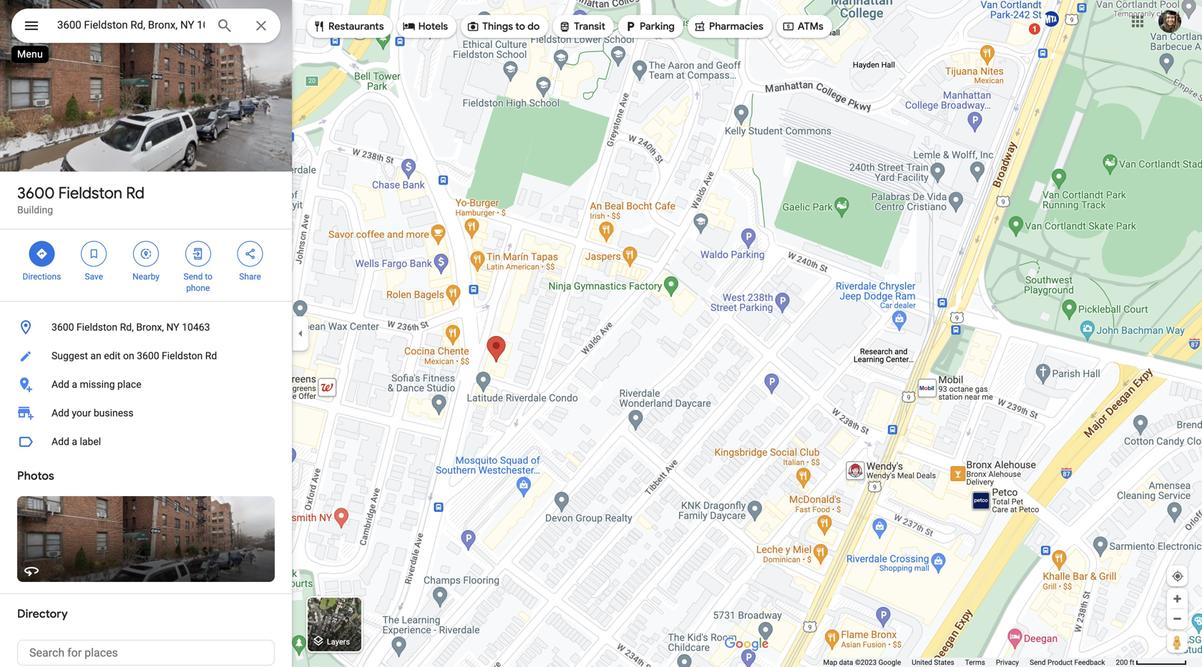 Task type: describe. For each thing, give the bounding box(es) containing it.
share
[[239, 272, 261, 282]]

business
[[94, 408, 134, 419]]

united states button
[[912, 658, 955, 668]]

google
[[879, 659, 901, 667]]

3600 for rd
[[17, 183, 55, 203]]

building
[[17, 204, 53, 216]]

show street view coverage image
[[1167, 632, 1188, 653]]

2 vertical spatial fieldston
[[162, 350, 203, 362]]

on
[[123, 350, 134, 362]]

terms button
[[965, 658, 985, 668]]

privacy button
[[996, 658, 1019, 668]]

rd,
[[120, 322, 134, 334]]

 transit
[[558, 19, 606, 34]]

send for send product feedback
[[1030, 659, 1046, 667]]

rd inside 3600 fieldston rd building
[[126, 183, 145, 203]]

a for missing
[[72, 379, 77, 391]]

save
[[85, 272, 103, 282]]

10463
[[182, 322, 210, 334]]

to inside send to phone
[[205, 272, 213, 282]]

collapse side panel image
[[293, 326, 308, 342]]

add for add your business
[[52, 408, 69, 419]]

 things to do
[[467, 19, 540, 34]]


[[192, 246, 205, 262]]

label
[[80, 436, 101, 448]]

add a label
[[52, 436, 101, 448]]


[[693, 19, 706, 34]]

fieldston for rd,
[[77, 322, 117, 334]]

suggest an edit on 3600 fieldston rd
[[52, 350, 217, 362]]

layers
[[327, 638, 350, 647]]

hotels
[[418, 20, 448, 33]]

2 vertical spatial 3600
[[137, 350, 159, 362]]

none text field inside the 3600 fieldston rd main content
[[17, 641, 275, 666]]

send product feedback
[[1030, 659, 1105, 667]]

transit
[[574, 20, 606, 33]]


[[782, 19, 795, 34]]

send product feedback button
[[1030, 658, 1105, 668]]

footer inside google maps element
[[823, 658, 1116, 668]]

google maps element
[[0, 0, 1202, 668]]

zoom in image
[[1172, 594, 1183, 605]]

200
[[1116, 659, 1128, 667]]


[[558, 19, 571, 34]]

suggest
[[52, 350, 88, 362]]

bronx,
[[136, 322, 164, 334]]

actions for 3600 fieldston rd region
[[0, 230, 292, 301]]

data
[[839, 659, 853, 667]]

 button
[[11, 9, 52, 46]]


[[244, 246, 257, 262]]

privacy
[[996, 659, 1019, 667]]

restaurants
[[328, 20, 384, 33]]

3600 for rd,
[[52, 322, 74, 334]]

suggest an edit on 3600 fieldston rd button
[[0, 342, 292, 371]]

zoom out image
[[1172, 614, 1183, 625]]

send to phone
[[184, 272, 213, 293]]


[[467, 19, 480, 34]]



Task type: vqa. For each thing, say whether or not it's contained in the screenshot.


Task type: locate. For each thing, give the bounding box(es) containing it.
a inside add a label button
[[72, 436, 77, 448]]

1 horizontal spatial send
[[1030, 659, 1046, 667]]

states
[[934, 659, 955, 667]]

3600 inside 3600 fieldston rd building
[[17, 183, 55, 203]]

a for label
[[72, 436, 77, 448]]

map data ©2023 google
[[823, 659, 901, 667]]

do
[[528, 20, 540, 33]]

200 ft
[[1116, 659, 1135, 667]]

send up the phone
[[184, 272, 203, 282]]

200 ft button
[[1116, 659, 1187, 667]]

add for add a label
[[52, 436, 69, 448]]

0 vertical spatial fieldston
[[58, 183, 122, 203]]

phone
[[186, 283, 210, 293]]

0 horizontal spatial rd
[[126, 183, 145, 203]]

add your business
[[52, 408, 134, 419]]

fieldston up 
[[58, 183, 122, 203]]

©2023
[[855, 659, 877, 667]]

an
[[90, 350, 101, 362]]

3600 fieldston rd main content
[[0, 0, 292, 668]]

terms
[[965, 659, 985, 667]]

rd
[[126, 183, 145, 203], [205, 350, 217, 362]]

add left your
[[52, 408, 69, 419]]

1 vertical spatial send
[[1030, 659, 1046, 667]]

3 add from the top
[[52, 436, 69, 448]]

things
[[482, 20, 513, 33]]

to
[[516, 20, 525, 33], [205, 272, 213, 282]]

to inside  things to do
[[516, 20, 525, 33]]

rd up 
[[126, 183, 145, 203]]

1 vertical spatial rd
[[205, 350, 217, 362]]

ny
[[166, 322, 179, 334]]

edit
[[104, 350, 121, 362]]

 hotels
[[403, 19, 448, 34]]


[[624, 19, 637, 34]]

3600 Fieldston Rd, Bronx, NY 10463 field
[[11, 9, 281, 43]]

0 vertical spatial send
[[184, 272, 203, 282]]

map
[[823, 659, 837, 667]]

 restaurants
[[313, 19, 384, 34]]


[[403, 19, 416, 34]]

1 add from the top
[[52, 379, 69, 391]]

1 vertical spatial 3600
[[52, 322, 74, 334]]

ft
[[1130, 659, 1135, 667]]

rd down 10463
[[205, 350, 217, 362]]

your
[[72, 408, 91, 419]]

directory
[[17, 607, 68, 622]]

0 vertical spatial 3600
[[17, 183, 55, 203]]

add your business link
[[0, 399, 292, 428]]

add inside 'button'
[[52, 379, 69, 391]]

product
[[1048, 659, 1073, 667]]

rd inside suggest an edit on 3600 fieldston rd button
[[205, 350, 217, 362]]

None field
[[57, 16, 205, 34]]

3600 fieldston rd building
[[17, 183, 145, 216]]

send for send to phone
[[184, 272, 203, 282]]

pharmacies
[[709, 20, 764, 33]]

united
[[912, 659, 932, 667]]

0 vertical spatial to
[[516, 20, 525, 33]]

missing
[[80, 379, 115, 391]]


[[313, 19, 326, 34]]

none field inside "3600 fieldston rd, bronx, ny 10463" field
[[57, 16, 205, 34]]

directions
[[23, 272, 61, 282]]

footer containing map data ©2023 google
[[823, 658, 1116, 668]]

add
[[52, 379, 69, 391], [52, 408, 69, 419], [52, 436, 69, 448]]

fieldston for rd
[[58, 183, 122, 203]]

add inside button
[[52, 436, 69, 448]]

footer
[[823, 658, 1116, 668]]

 search field
[[11, 9, 281, 46]]

fieldston inside 3600 fieldston rd building
[[58, 183, 122, 203]]

0 vertical spatial add
[[52, 379, 69, 391]]

1 vertical spatial add
[[52, 408, 69, 419]]

0 vertical spatial rd
[[126, 183, 145, 203]]

2 a from the top
[[72, 436, 77, 448]]

send inside send to phone
[[184, 272, 203, 282]]

atms
[[798, 20, 824, 33]]

send
[[184, 272, 203, 282], [1030, 659, 1046, 667]]

add for add a missing place
[[52, 379, 69, 391]]

place
[[117, 379, 141, 391]]

a inside add a missing place 'button'
[[72, 379, 77, 391]]

send inside button
[[1030, 659, 1046, 667]]

add a missing place
[[52, 379, 141, 391]]

nearby
[[132, 272, 160, 282]]

fieldston up 'an'
[[77, 322, 117, 334]]

add left label
[[52, 436, 69, 448]]

1 vertical spatial to
[[205, 272, 213, 282]]

fieldston down ny
[[162, 350, 203, 362]]

send left product
[[1030, 659, 1046, 667]]

1 vertical spatial a
[[72, 436, 77, 448]]

add down suggest
[[52, 379, 69, 391]]

0 horizontal spatial send
[[184, 272, 203, 282]]

1 vertical spatial fieldston
[[77, 322, 117, 334]]

show your location image
[[1172, 570, 1184, 583]]

feedback
[[1075, 659, 1105, 667]]

3600 up building at the top left of page
[[17, 183, 55, 203]]

add a missing place button
[[0, 371, 292, 399]]

None text field
[[17, 641, 275, 666]]

photos
[[17, 469, 54, 484]]

 parking
[[624, 19, 675, 34]]

3600
[[17, 183, 55, 203], [52, 322, 74, 334], [137, 350, 159, 362]]


[[87, 246, 100, 262]]


[[140, 246, 152, 262]]

to left do
[[516, 20, 525, 33]]

2 add from the top
[[52, 408, 69, 419]]


[[35, 246, 48, 262]]

google account: giulia masi  
(giulia.masi@adept.ai) image
[[1159, 10, 1182, 33]]

a left label
[[72, 436, 77, 448]]

to up the phone
[[205, 272, 213, 282]]

a
[[72, 379, 77, 391], [72, 436, 77, 448]]


[[23, 15, 40, 36]]

parking
[[640, 20, 675, 33]]

a left missing
[[72, 379, 77, 391]]

united states
[[912, 659, 955, 667]]

0 vertical spatial a
[[72, 379, 77, 391]]

 pharmacies
[[693, 19, 764, 34]]

3600 fieldston rd, bronx, ny 10463
[[52, 322, 210, 334]]

add a label button
[[0, 428, 292, 457]]

 atms
[[782, 19, 824, 34]]

0 horizontal spatial to
[[205, 272, 213, 282]]

3600 right on
[[137, 350, 159, 362]]

1 horizontal spatial to
[[516, 20, 525, 33]]

1 a from the top
[[72, 379, 77, 391]]

2 vertical spatial add
[[52, 436, 69, 448]]

3600 up suggest
[[52, 322, 74, 334]]

fieldston
[[58, 183, 122, 203], [77, 322, 117, 334], [162, 350, 203, 362]]

1 horizontal spatial rd
[[205, 350, 217, 362]]

3600 fieldston rd, bronx, ny 10463 button
[[0, 313, 292, 342]]



